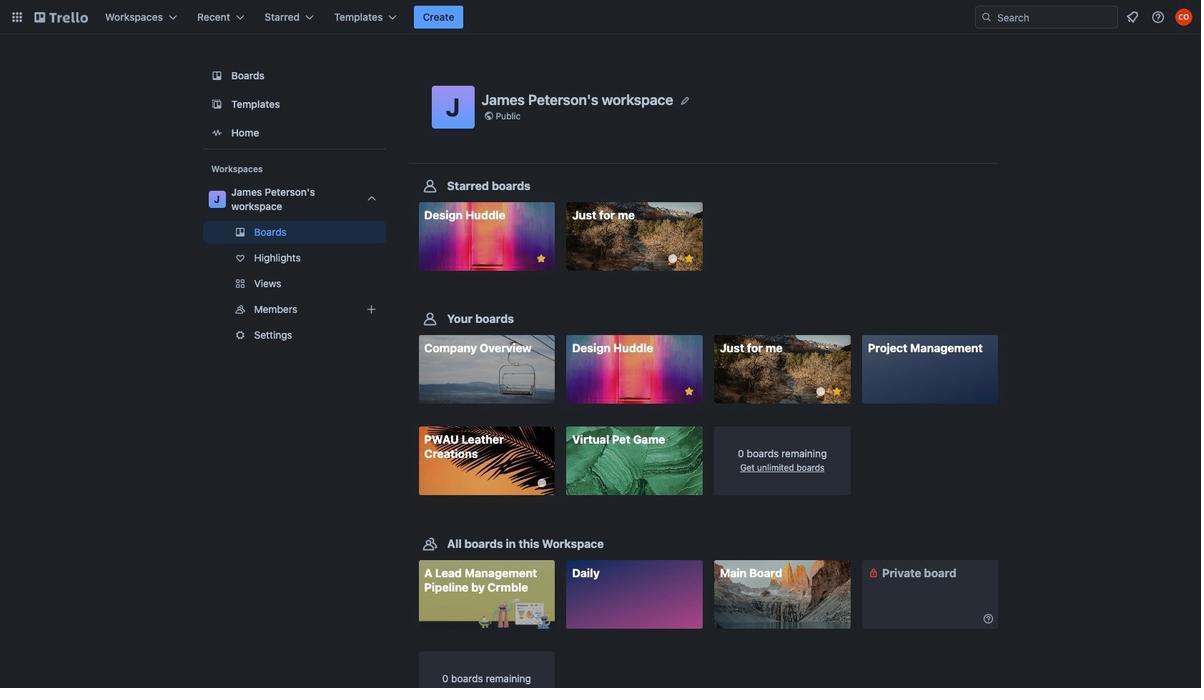 Task type: describe. For each thing, give the bounding box(es) containing it.
there is new activity on this board. image for first click to unstar this board. it will be removed from your starred list. image from right
[[817, 388, 825, 397]]

home image
[[209, 124, 226, 142]]

christina overa (christinaovera) image
[[1176, 9, 1193, 26]]

open information menu image
[[1152, 10, 1166, 24]]

1 click to unstar this board. it will be removed from your starred list. image from the left
[[683, 386, 696, 399]]

search image
[[982, 11, 993, 23]]

Search field
[[993, 7, 1118, 27]]

2 vertical spatial there is new activity on this board. image
[[538, 480, 547, 488]]



Task type: locate. For each thing, give the bounding box(es) containing it.
back to home image
[[34, 6, 88, 29]]

0 vertical spatial sm image
[[867, 566, 881, 581]]

0 notifications image
[[1125, 9, 1142, 26]]

2 click to unstar this board. it will be removed from your starred list. image from the left
[[683, 253, 696, 265]]

click to unstar this board. it will be removed from your starred list. image
[[683, 386, 696, 399], [831, 386, 844, 399]]

click to unstar this board. it will be removed from your starred list. image
[[535, 253, 548, 265], [683, 253, 696, 265]]

1 click to unstar this board. it will be removed from your starred list. image from the left
[[535, 253, 548, 265]]

primary element
[[0, 0, 1202, 34]]

0 horizontal spatial click to unstar this board. it will be removed from your starred list. image
[[683, 386, 696, 399]]

1 horizontal spatial there is new activity on this board. image
[[669, 255, 677, 263]]

add image
[[363, 301, 380, 318]]

0 horizontal spatial click to unstar this board. it will be removed from your starred list. image
[[535, 253, 548, 265]]

1 horizontal spatial click to unstar this board. it will be removed from your starred list. image
[[683, 253, 696, 265]]

2 click to unstar this board. it will be removed from your starred list. image from the left
[[831, 386, 844, 399]]

0 vertical spatial there is new activity on this board. image
[[669, 255, 677, 263]]

0 horizontal spatial sm image
[[867, 566, 881, 581]]

1 vertical spatial there is new activity on this board. image
[[817, 388, 825, 397]]

0 horizontal spatial there is new activity on this board. image
[[538, 480, 547, 488]]

1 horizontal spatial click to unstar this board. it will be removed from your starred list. image
[[831, 386, 844, 399]]

1 vertical spatial sm image
[[982, 612, 996, 626]]

board image
[[209, 67, 226, 84]]

there is new activity on this board. image
[[669, 255, 677, 263], [817, 388, 825, 397], [538, 480, 547, 488]]

sm image
[[867, 566, 881, 581], [982, 612, 996, 626]]

there is new activity on this board. image for 1st click to unstar this board. it will be removed from your starred list. icon from the right
[[669, 255, 677, 263]]

1 horizontal spatial sm image
[[982, 612, 996, 626]]

2 horizontal spatial there is new activity on this board. image
[[817, 388, 825, 397]]

template board image
[[209, 96, 226, 113]]



Task type: vqa. For each thing, say whether or not it's contained in the screenshot.
leftmost Click to unstar this board. It will be removed from your starred list. image
yes



